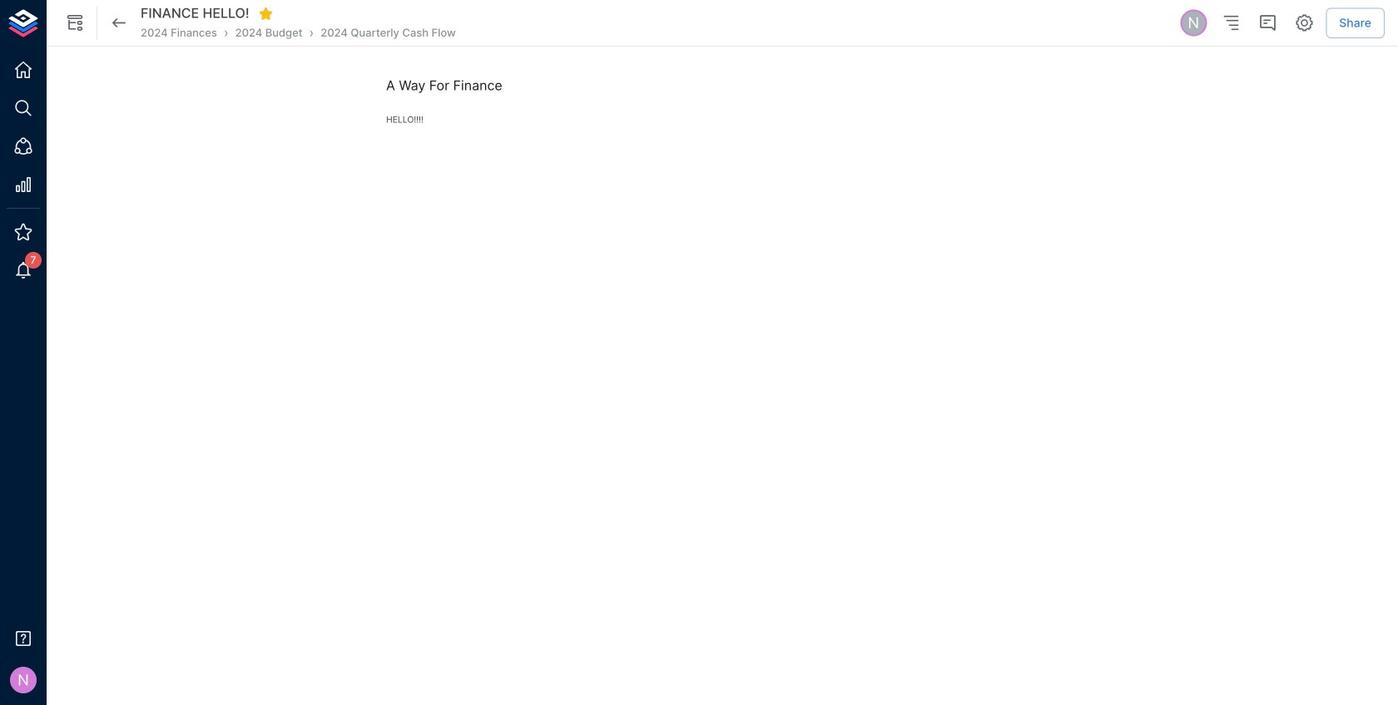 Task type: vqa. For each thing, say whether or not it's contained in the screenshot.
'Remove Bookmark' image
no



Task type: describe. For each thing, give the bounding box(es) containing it.
settings image
[[1294, 13, 1314, 33]]

remove favorite image
[[258, 6, 273, 21]]

go back image
[[109, 13, 129, 33]]



Task type: locate. For each thing, give the bounding box(es) containing it.
table of contents image
[[1221, 13, 1241, 33]]

comments image
[[1258, 13, 1278, 33]]

show wiki image
[[65, 13, 85, 33]]



